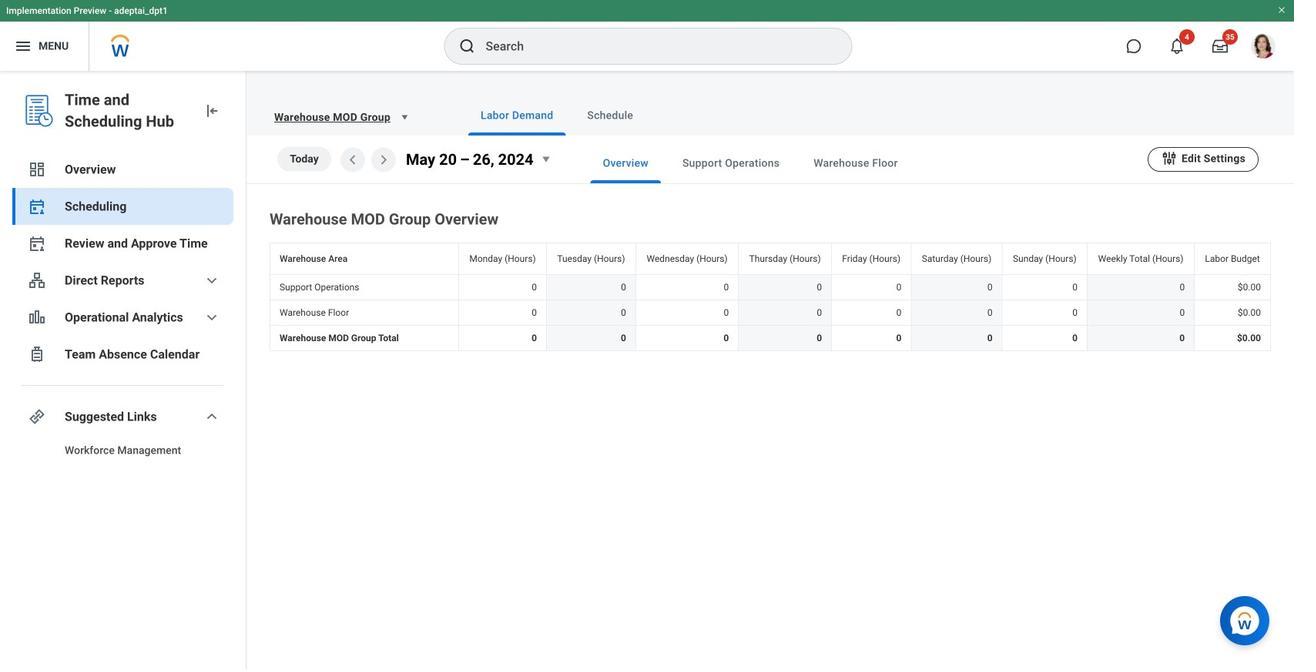 Task type: vqa. For each thing, say whether or not it's contained in the screenshot.
2nd calendar user solid IMAGE from the top of the Navigation Pane region
yes



Task type: locate. For each thing, give the bounding box(es) containing it.
navigation pane region
[[0, 71, 247, 670]]

2 chevron down small image from the top
[[203, 308, 221, 327]]

1 vertical spatial tab list
[[560, 143, 1148, 183]]

1 vertical spatial chevron down small image
[[203, 308, 221, 327]]

chevron down small image
[[203, 271, 221, 290], [203, 308, 221, 327]]

0 vertical spatial calendar user solid image
[[28, 197, 46, 216]]

search image
[[458, 37, 476, 55]]

0 vertical spatial tab list
[[438, 96, 1276, 136]]

chevron down small image
[[203, 408, 221, 426]]

inbox large image
[[1213, 39, 1228, 54]]

tab list
[[438, 96, 1276, 136], [560, 143, 1148, 183]]

notifications large image
[[1169, 39, 1185, 54]]

link image
[[28, 408, 46, 426]]

time and scheduling hub element
[[65, 89, 190, 133]]

chevron right small image
[[374, 151, 393, 169]]

close environment banner image
[[1277, 5, 1287, 15]]

1 vertical spatial calendar user solid image
[[28, 234, 46, 253]]

banner
[[0, 0, 1294, 71]]

caret down small image
[[397, 109, 412, 125]]

chevron left small image
[[344, 151, 362, 169]]

tab panel
[[247, 136, 1294, 354]]

transformation import image
[[203, 102, 221, 120]]

calendar user solid image up view team image
[[28, 234, 46, 253]]

profile logan mcneil image
[[1251, 34, 1276, 62]]

0 vertical spatial chevron down small image
[[203, 271, 221, 290]]

calendar user solid image
[[28, 197, 46, 216], [28, 234, 46, 253]]

1 chevron down small image from the top
[[203, 271, 221, 290]]

dashboard image
[[28, 160, 46, 179]]

calendar user solid image down dashboard icon
[[28, 197, 46, 216]]



Task type: describe. For each thing, give the bounding box(es) containing it.
chevron down small image for view team image
[[203, 271, 221, 290]]

justify image
[[14, 37, 32, 55]]

configure image
[[1161, 150, 1178, 167]]

chart image
[[28, 308, 46, 327]]

Search Workday  search field
[[486, 29, 820, 63]]

2 calendar user solid image from the top
[[28, 234, 46, 253]]

view team image
[[28, 271, 46, 290]]

chevron down small image for chart icon at the top
[[203, 308, 221, 327]]

caret down small image
[[537, 150, 555, 168]]

1 calendar user solid image from the top
[[28, 197, 46, 216]]

task timeoff image
[[28, 345, 46, 364]]



